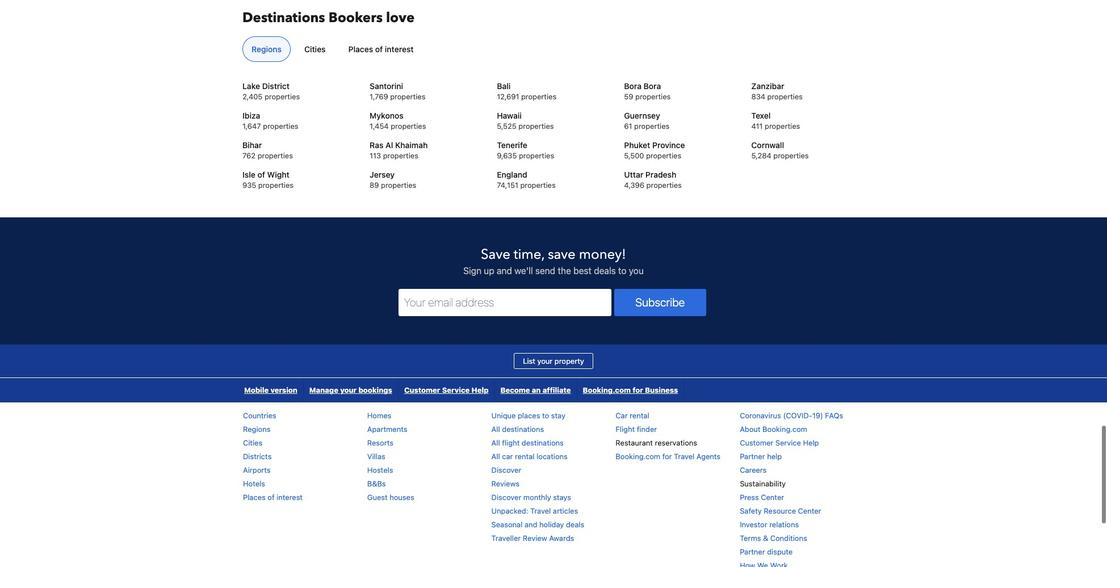 Task type: vqa. For each thing, say whether or not it's contained in the screenshot.
right Breakfast
no



Task type: describe. For each thing, give the bounding box(es) containing it.
press
[[740, 493, 759, 502]]

phuket province 5,500 properties
[[624, 140, 685, 160]]

all flight destinations link
[[492, 439, 564, 448]]

you
[[629, 266, 644, 276]]

of inside countries regions cities districts airports hotels places of interest
[[268, 493, 275, 502]]

we'll
[[515, 266, 533, 276]]

unpacked:
[[492, 507, 528, 516]]

properties inside england 74,151 properties
[[520, 181, 556, 190]]

resorts link
[[367, 439, 393, 448]]

khaimah
[[395, 140, 428, 150]]

awards
[[549, 534, 574, 543]]

relations
[[770, 520, 799, 529]]

partner dispute link
[[740, 548, 793, 557]]

1 bora from the left
[[624, 81, 642, 91]]

and inside the save time, save money! sign up and we'll send the best deals to you
[[497, 266, 512, 276]]

countries
[[243, 411, 276, 420]]

interest inside countries regions cities districts airports hotels places of interest
[[277, 493, 303, 502]]

time,
[[514, 246, 545, 264]]

homes apartments resorts villas hostels b&bs guest houses
[[367, 411, 414, 502]]

89
[[370, 181, 379, 190]]

tab list containing regions
[[238, 36, 865, 63]]

all car rental locations link
[[492, 452, 568, 461]]

countries link
[[243, 411, 276, 420]]

up
[[484, 266, 494, 276]]

properties inside the 'ibiza 1,647 properties'
[[263, 122, 298, 131]]

santorini
[[370, 81, 403, 91]]

cities inside button
[[304, 45, 326, 54]]

ibiza 1,647 properties
[[242, 111, 298, 131]]

0 vertical spatial customer
[[404, 386, 440, 395]]

2 bora from the left
[[644, 81, 661, 91]]

5,284
[[751, 151, 772, 160]]

finder
[[637, 425, 657, 434]]

cities link
[[243, 439, 262, 448]]

travel inside car rental flight finder restaurant reservations booking.com for travel agents
[[674, 452, 695, 461]]

1 horizontal spatial center
[[798, 507, 821, 516]]

deals inside the save time, save money! sign up and we'll send the best deals to you
[[594, 266, 616, 276]]

sign
[[463, 266, 482, 276]]

province
[[652, 140, 685, 150]]

jersey link
[[370, 169, 483, 181]]

about booking.com link
[[740, 425, 807, 434]]

customer service help link for partner help
[[740, 439, 819, 448]]

5,525
[[497, 122, 517, 131]]

zanzibar
[[751, 81, 785, 91]]

houses
[[390, 493, 414, 502]]

9,635
[[497, 151, 517, 160]]

destinations
[[242, 9, 325, 27]]

properties inside isle of wight 935 properties
[[258, 181, 294, 190]]

reviews
[[492, 479, 520, 489]]

762
[[242, 151, 256, 160]]

hotels
[[243, 479, 265, 489]]

properties inside mykonos 1,454 properties
[[391, 122, 426, 131]]

to inside unique places to stay all destinations all flight destinations all car rental locations discover reviews discover monthly stays unpacked: travel articles seasonal and holiday deals traveller review awards
[[542, 411, 549, 420]]

villas link
[[367, 452, 385, 461]]

homes link
[[367, 411, 391, 420]]

of for places
[[375, 45, 383, 54]]

airports link
[[243, 466, 271, 475]]

bookers
[[329, 9, 383, 27]]

isle
[[242, 170, 255, 180]]

all destinations link
[[492, 425, 544, 434]]

villas
[[367, 452, 385, 461]]

your for bookings
[[340, 386, 357, 395]]

resource
[[764, 507, 796, 516]]

regions inside countries regions cities districts airports hotels places of interest
[[243, 425, 271, 434]]

uttar pradesh 4,396 properties
[[624, 170, 682, 190]]

investor
[[740, 520, 767, 529]]

2 discover from the top
[[492, 493, 521, 502]]

seasonal and holiday deals link
[[492, 520, 584, 529]]

car rental link
[[616, 411, 649, 420]]

terms & conditions link
[[740, 534, 807, 543]]

places inside countries regions cities districts airports hotels places of interest
[[243, 493, 266, 502]]

holiday
[[539, 520, 564, 529]]

save time, save money! footer
[[0, 217, 1107, 567]]

jersey
[[370, 170, 395, 180]]

hostels
[[367, 466, 393, 475]]

texel link
[[751, 110, 865, 122]]

restaurant reservations link
[[616, 439, 697, 448]]

hostels link
[[367, 466, 393, 475]]

properties inside the zanzibar 834 properties
[[767, 92, 803, 101]]

hawaii link
[[497, 110, 610, 122]]

unique
[[492, 411, 516, 420]]

properties inside guernsey 61 properties
[[634, 122, 670, 131]]

0 horizontal spatial center
[[761, 493, 784, 502]]

b&bs link
[[367, 479, 386, 489]]

zanzibar 834 properties
[[751, 81, 803, 101]]

0 horizontal spatial service
[[442, 386, 470, 395]]

england link
[[497, 169, 610, 181]]

customer inside coronavirus (covid-19) faqs about booking.com customer service help partner help careers sustainability press center safety resource center investor relations terms & conditions partner dispute
[[740, 439, 774, 448]]

regions link
[[243, 425, 271, 434]]

2 all from the top
[[492, 439, 500, 448]]

places
[[518, 411, 540, 420]]

cornwall link
[[751, 140, 865, 151]]

properties inside the bihar 762 properties
[[258, 151, 293, 160]]

bora bora 59 properties
[[624, 81, 671, 101]]

save time, save money! sign up and we'll send the best deals to you
[[463, 246, 644, 276]]

coronavirus (covid-19) faqs about booking.com customer service help partner help careers sustainability press center safety resource center investor relations terms & conditions partner dispute
[[740, 411, 843, 557]]

resorts
[[367, 439, 393, 448]]

cities button
[[295, 36, 335, 62]]

properties inside phuket province 5,500 properties
[[646, 151, 682, 160]]

guernsey 61 properties
[[624, 111, 670, 131]]

agents
[[697, 452, 721, 461]]

74,151
[[497, 181, 518, 190]]

flight
[[616, 425, 635, 434]]

regions inside button
[[252, 45, 282, 54]]

booking.com inside car rental flight finder restaurant reservations booking.com for travel agents
[[616, 452, 660, 461]]

customer service help
[[404, 386, 489, 395]]

0 vertical spatial help
[[472, 386, 489, 395]]

booking.com inside coronavirus (covid-19) faqs about booking.com customer service help partner help careers sustainability press center safety resource center investor relations terms & conditions partner dispute
[[763, 425, 807, 434]]

reviews link
[[492, 479, 520, 489]]

cornwall
[[751, 140, 784, 150]]

411
[[751, 122, 763, 131]]

deals inside unique places to stay all destinations all flight destinations all car rental locations discover reviews discover monthly stays unpacked: travel articles seasonal and holiday deals traveller review awards
[[566, 520, 584, 529]]

regions button
[[242, 36, 291, 62]]

traveller
[[492, 534, 521, 543]]

isle of wight link
[[242, 169, 356, 181]]

unique places to stay all destinations all flight destinations all car rental locations discover reviews discover monthly stays unpacked: travel articles seasonal and holiday deals traveller review awards
[[492, 411, 584, 543]]

tenerife link
[[497, 140, 610, 151]]

uttar
[[624, 170, 644, 180]]

sustainability link
[[740, 479, 786, 489]]

interest inside button
[[385, 45, 414, 54]]

become an affiliate
[[501, 386, 571, 395]]

seasonal
[[492, 520, 523, 529]]

places inside button
[[348, 45, 373, 54]]

places of interest button
[[339, 36, 423, 62]]

flight
[[502, 439, 520, 448]]

1 partner from the top
[[740, 452, 765, 461]]

places of interest
[[348, 45, 414, 54]]

coronavirus (covid-19) faqs link
[[740, 411, 843, 420]]



Task type: locate. For each thing, give the bounding box(es) containing it.
interest
[[385, 45, 414, 54], [277, 493, 303, 502]]

1 vertical spatial customer
[[740, 439, 774, 448]]

bihar 762 properties
[[242, 140, 293, 160]]

0 vertical spatial service
[[442, 386, 470, 395]]

properties up guernsey in the right top of the page
[[635, 92, 671, 101]]

car rental flight finder restaurant reservations booking.com for travel agents
[[616, 411, 721, 461]]

tenerife
[[497, 140, 527, 150]]

stays
[[553, 493, 571, 502]]

of right isle
[[258, 170, 265, 180]]

district
[[262, 81, 290, 91]]

19)
[[812, 411, 823, 420]]

of for isle
[[258, 170, 265, 180]]

navigation
[[238, 378, 684, 403]]

cities down destinations bookers love
[[304, 45, 326, 54]]

1 horizontal spatial for
[[662, 452, 672, 461]]

properties down district
[[265, 92, 300, 101]]

your right manage
[[340, 386, 357, 395]]

destinations up all flight destinations link
[[502, 425, 544, 434]]

discover down reviews
[[492, 493, 521, 502]]

2 vertical spatial of
[[268, 493, 275, 502]]

0 vertical spatial of
[[375, 45, 383, 54]]

partner
[[740, 452, 765, 461], [740, 548, 765, 557]]

0 vertical spatial travel
[[674, 452, 695, 461]]

service inside coronavirus (covid-19) faqs about booking.com customer service help partner help careers sustainability press center safety resource center investor relations terms & conditions partner dispute
[[776, 439, 801, 448]]

traveller review awards link
[[492, 534, 574, 543]]

0 vertical spatial center
[[761, 493, 784, 502]]

center
[[761, 493, 784, 502], [798, 507, 821, 516]]

help inside coronavirus (covid-19) faqs about booking.com customer service help partner help careers sustainability press center safety resource center investor relations terms & conditions partner dispute
[[803, 439, 819, 448]]

2 vertical spatial booking.com
[[616, 452, 660, 461]]

deals down articles
[[566, 520, 584, 529]]

1 vertical spatial all
[[492, 439, 500, 448]]

discover link
[[492, 466, 521, 475]]

properties inside cornwall 5,284 properties
[[774, 151, 809, 160]]

press center link
[[740, 493, 784, 502]]

properties down guernsey in the right top of the page
[[634, 122, 670, 131]]

1 horizontal spatial cities
[[304, 45, 326, 54]]

apartments
[[367, 425, 407, 434]]

2 partner from the top
[[740, 548, 765, 557]]

0 horizontal spatial customer service help link
[[399, 378, 494, 403]]

your
[[537, 357, 553, 366], [340, 386, 357, 395]]

properties inside the hawaii 5,525 properties
[[519, 122, 554, 131]]

subscribe button
[[614, 289, 706, 317]]

customer up partner help link
[[740, 439, 774, 448]]

1 horizontal spatial bora
[[644, 81, 661, 91]]

properties inside bora bora 59 properties
[[635, 92, 671, 101]]

properties down santorini at left top
[[390, 92, 426, 101]]

1 vertical spatial of
[[258, 170, 265, 180]]

bali link
[[497, 81, 610, 92]]

0 horizontal spatial of
[[258, 170, 265, 180]]

0 vertical spatial discover
[[492, 466, 521, 475]]

0 horizontal spatial and
[[497, 266, 512, 276]]

cities inside countries regions cities districts airports hotels places of interest
[[243, 439, 262, 448]]

properties inside santorini 1,769 properties
[[390, 92, 426, 101]]

1 vertical spatial rental
[[515, 452, 535, 461]]

destinations up locations
[[522, 439, 564, 448]]

0 horizontal spatial customer
[[404, 386, 440, 395]]

dispute
[[767, 548, 793, 557]]

all left 'flight'
[[492, 439, 500, 448]]

help
[[767, 452, 782, 461]]

1 vertical spatial destinations
[[522, 439, 564, 448]]

and inside unique places to stay all destinations all flight destinations all car rental locations discover reviews discover monthly stays unpacked: travel articles seasonal and holiday deals traveller review awards
[[525, 520, 537, 529]]

0 vertical spatial your
[[537, 357, 553, 366]]

113
[[370, 151, 381, 160]]

careers
[[740, 466, 767, 475]]

uttar pradesh link
[[624, 169, 737, 181]]

ras al khaimah link
[[370, 140, 483, 151]]

1 horizontal spatial interest
[[385, 45, 414, 54]]

0 vertical spatial for
[[633, 386, 643, 395]]

safety
[[740, 507, 762, 516]]

texel 411 properties
[[751, 111, 800, 131]]

partner up the careers on the bottom of page
[[740, 452, 765, 461]]

to left "stay"
[[542, 411, 549, 420]]

mobile version
[[244, 386, 297, 395]]

5,500
[[624, 151, 644, 160]]

&
[[763, 534, 768, 543]]

of up santorini at left top
[[375, 45, 383, 54]]

booking.com up the car
[[583, 386, 631, 395]]

safety resource center link
[[740, 507, 821, 516]]

conditions
[[770, 534, 807, 543]]

properties down zanzibar
[[767, 92, 803, 101]]

discover monthly stays link
[[492, 493, 571, 502]]

england
[[497, 170, 527, 180]]

1 horizontal spatial and
[[525, 520, 537, 529]]

properties down province
[[646, 151, 682, 160]]

0 vertical spatial booking.com
[[583, 386, 631, 395]]

1 vertical spatial travel
[[530, 507, 551, 516]]

to
[[618, 266, 627, 276], [542, 411, 549, 420]]

properties inside the tenerife 9,635 properties
[[519, 151, 554, 160]]

1 horizontal spatial deals
[[594, 266, 616, 276]]

0 vertical spatial to
[[618, 266, 627, 276]]

0 vertical spatial customer service help link
[[399, 378, 494, 403]]

all down unique
[[492, 425, 500, 434]]

1 vertical spatial your
[[340, 386, 357, 395]]

2 horizontal spatial of
[[375, 45, 383, 54]]

properties down england
[[520, 181, 556, 190]]

manage
[[309, 386, 338, 395]]

travel down reservations
[[674, 452, 695, 461]]

regions down the destinations
[[252, 45, 282, 54]]

places of interest link
[[243, 493, 303, 502]]

manage your bookings
[[309, 386, 392, 395]]

bihar link
[[242, 140, 356, 151]]

1 all from the top
[[492, 425, 500, 434]]

properties inside the uttar pradesh 4,396 properties
[[647, 181, 682, 190]]

1 vertical spatial places
[[243, 493, 266, 502]]

properties up bihar link
[[263, 122, 298, 131]]

list
[[523, 357, 535, 366]]

cities down regions link
[[243, 439, 262, 448]]

1 horizontal spatial service
[[776, 439, 801, 448]]

1 vertical spatial discover
[[492, 493, 521, 502]]

properties down pradesh
[[647, 181, 682, 190]]

of down airports
[[268, 493, 275, 502]]

2 vertical spatial all
[[492, 452, 500, 461]]

become
[[501, 386, 530, 395]]

0 vertical spatial and
[[497, 266, 512, 276]]

properties inside bali 12,691 properties
[[521, 92, 557, 101]]

1 vertical spatial cities
[[243, 439, 262, 448]]

santorini 1,769 properties
[[370, 81, 426, 101]]

1 vertical spatial to
[[542, 411, 549, 420]]

help left become
[[472, 386, 489, 395]]

1 vertical spatial for
[[662, 452, 672, 461]]

and up traveller review awards link
[[525, 520, 537, 529]]

booking.com inside booking.com for business link
[[583, 386, 631, 395]]

1 horizontal spatial help
[[803, 439, 819, 448]]

0 horizontal spatial interest
[[277, 493, 303, 502]]

properties inside texel 411 properties
[[765, 122, 800, 131]]

hotels link
[[243, 479, 265, 489]]

bora up guernsey in the right top of the page
[[644, 81, 661, 91]]

list your property link
[[514, 353, 593, 369]]

properties up 'wight'
[[258, 151, 293, 160]]

0 vertical spatial regions
[[252, 45, 282, 54]]

mobile
[[244, 386, 269, 395]]

of inside isle of wight 935 properties
[[258, 170, 265, 180]]

places down bookers
[[348, 45, 373, 54]]

1 vertical spatial center
[[798, 507, 821, 516]]

0 horizontal spatial cities
[[243, 439, 262, 448]]

booking.com down coronavirus (covid-19) faqs link
[[763, 425, 807, 434]]

0 horizontal spatial to
[[542, 411, 549, 420]]

rental up flight finder "link" at the bottom of page
[[630, 411, 649, 420]]

property
[[555, 357, 584, 366]]

of inside button
[[375, 45, 383, 54]]

0 vertical spatial all
[[492, 425, 500, 434]]

for inside car rental flight finder restaurant reservations booking.com for travel agents
[[662, 452, 672, 461]]

0 horizontal spatial for
[[633, 386, 643, 395]]

rental inside unique places to stay all destinations all flight destinations all car rental locations discover reviews discover monthly stays unpacked: travel articles seasonal and holiday deals traveller review awards
[[515, 452, 535, 461]]

discover up reviews
[[492, 466, 521, 475]]

properties down cornwall
[[774, 151, 809, 160]]

0 horizontal spatial deals
[[566, 520, 584, 529]]

1 vertical spatial booking.com
[[763, 425, 807, 434]]

and right up
[[497, 266, 512, 276]]

properties up tenerife link
[[519, 122, 554, 131]]

places down hotels
[[243, 493, 266, 502]]

an
[[532, 386, 541, 395]]

bora bora link
[[624, 81, 737, 92]]

travel up seasonal and holiday deals "link"
[[530, 507, 551, 516]]

cornwall 5,284 properties
[[751, 140, 809, 160]]

love
[[386, 9, 415, 27]]

834
[[751, 92, 765, 101]]

for left business on the bottom right of the page
[[633, 386, 643, 395]]

center up resource
[[761, 493, 784, 502]]

properties down jersey
[[381, 181, 416, 190]]

0 vertical spatial partner
[[740, 452, 765, 461]]

1 vertical spatial deals
[[566, 520, 584, 529]]

all left car
[[492, 452, 500, 461]]

0 horizontal spatial places
[[243, 493, 266, 502]]

1 vertical spatial service
[[776, 439, 801, 448]]

unpacked: travel articles link
[[492, 507, 578, 516]]

version
[[271, 386, 297, 395]]

0 horizontal spatial bora
[[624, 81, 642, 91]]

properties up khaimah
[[391, 122, 426, 131]]

customer
[[404, 386, 440, 395], [740, 439, 774, 448]]

help down 19) at the bottom of page
[[803, 439, 819, 448]]

properties down texel
[[765, 122, 800, 131]]

booking.com
[[583, 386, 631, 395], [763, 425, 807, 434], [616, 452, 660, 461]]

partner down terms on the right bottom of page
[[740, 548, 765, 557]]

hawaii
[[497, 111, 522, 121]]

center up relations
[[798, 507, 821, 516]]

customer right the bookings
[[404, 386, 440, 395]]

properties up england link
[[519, 151, 554, 160]]

properties
[[265, 92, 300, 101], [390, 92, 426, 101], [521, 92, 557, 101], [635, 92, 671, 101], [767, 92, 803, 101], [263, 122, 298, 131], [391, 122, 426, 131], [519, 122, 554, 131], [634, 122, 670, 131], [765, 122, 800, 131], [258, 151, 293, 160], [383, 151, 418, 160], [519, 151, 554, 160], [646, 151, 682, 160], [774, 151, 809, 160], [258, 181, 294, 190], [381, 181, 416, 190], [520, 181, 556, 190], [647, 181, 682, 190]]

1 discover from the top
[[492, 466, 521, 475]]

rental down all flight destinations link
[[515, 452, 535, 461]]

booking.com for travel agents link
[[616, 452, 721, 461]]

1 vertical spatial customer service help link
[[740, 439, 819, 448]]

isle of wight 935 properties
[[242, 170, 294, 190]]

your for property
[[537, 357, 553, 366]]

affiliate
[[543, 386, 571, 395]]

0 vertical spatial destinations
[[502, 425, 544, 434]]

car
[[502, 452, 513, 461]]

customer service help link for become an affiliate
[[399, 378, 494, 403]]

districts
[[243, 452, 272, 461]]

unique places to stay link
[[492, 411, 566, 420]]

travel inside unique places to stay all destinations all flight destinations all car rental locations discover reviews discover monthly stays unpacked: travel articles seasonal and holiday deals traveller review awards
[[530, 507, 551, 516]]

1 vertical spatial help
[[803, 439, 819, 448]]

to inside the save time, save money! sign up and we'll send the best deals to you
[[618, 266, 627, 276]]

locations
[[537, 452, 568, 461]]

review
[[523, 534, 547, 543]]

1 horizontal spatial places
[[348, 45, 373, 54]]

0 horizontal spatial your
[[340, 386, 357, 395]]

1 horizontal spatial customer
[[740, 439, 774, 448]]

travel
[[674, 452, 695, 461], [530, 507, 551, 516]]

2,405
[[242, 92, 263, 101]]

booking.com for business link
[[577, 378, 684, 403]]

for down reservations
[[662, 452, 672, 461]]

1 horizontal spatial of
[[268, 493, 275, 502]]

0 vertical spatial cities
[[304, 45, 326, 54]]

1 horizontal spatial your
[[537, 357, 553, 366]]

1 horizontal spatial rental
[[630, 411, 649, 420]]

save
[[548, 246, 576, 264]]

0 vertical spatial places
[[348, 45, 373, 54]]

properties inside ras al khaimah 113 properties
[[383, 151, 418, 160]]

properties inside lake district 2,405 properties
[[265, 92, 300, 101]]

1 horizontal spatial to
[[618, 266, 627, 276]]

0 horizontal spatial help
[[472, 386, 489, 395]]

bora up 59
[[624, 81, 642, 91]]

1 vertical spatial interest
[[277, 493, 303, 502]]

navigation inside save time, save money! footer
[[238, 378, 684, 403]]

ras
[[370, 140, 384, 150]]

1 vertical spatial regions
[[243, 425, 271, 434]]

booking.com down the restaurant at the bottom
[[616, 452, 660, 461]]

1 horizontal spatial customer service help link
[[740, 439, 819, 448]]

properties down 'wight'
[[258, 181, 294, 190]]

properties inside jersey 89 properties
[[381, 181, 416, 190]]

your right list
[[537, 357, 553, 366]]

0 vertical spatial rental
[[630, 411, 649, 420]]

1 vertical spatial partner
[[740, 548, 765, 557]]

(covid-
[[783, 411, 812, 420]]

of
[[375, 45, 383, 54], [258, 170, 265, 180], [268, 493, 275, 502]]

rental inside car rental flight finder restaurant reservations booking.com for travel agents
[[630, 411, 649, 420]]

0 vertical spatial interest
[[385, 45, 414, 54]]

0 horizontal spatial rental
[[515, 452, 535, 461]]

help
[[472, 386, 489, 395], [803, 439, 819, 448]]

guest
[[367, 493, 388, 502]]

discover
[[492, 466, 521, 475], [492, 493, 521, 502]]

0 horizontal spatial travel
[[530, 507, 551, 516]]

to left you at the top right of the page
[[618, 266, 627, 276]]

navigation containing mobile version
[[238, 378, 684, 403]]

0 vertical spatial deals
[[594, 266, 616, 276]]

properties down khaimah
[[383, 151, 418, 160]]

3 all from the top
[[492, 452, 500, 461]]

Your email address email field
[[398, 289, 612, 317]]

1 horizontal spatial travel
[[674, 452, 695, 461]]

tab list
[[238, 36, 865, 63]]

deals down 'money!'
[[594, 266, 616, 276]]

al
[[386, 140, 393, 150]]

1 vertical spatial and
[[525, 520, 537, 529]]

properties up hawaii link
[[521, 92, 557, 101]]

regions down countries link
[[243, 425, 271, 434]]



